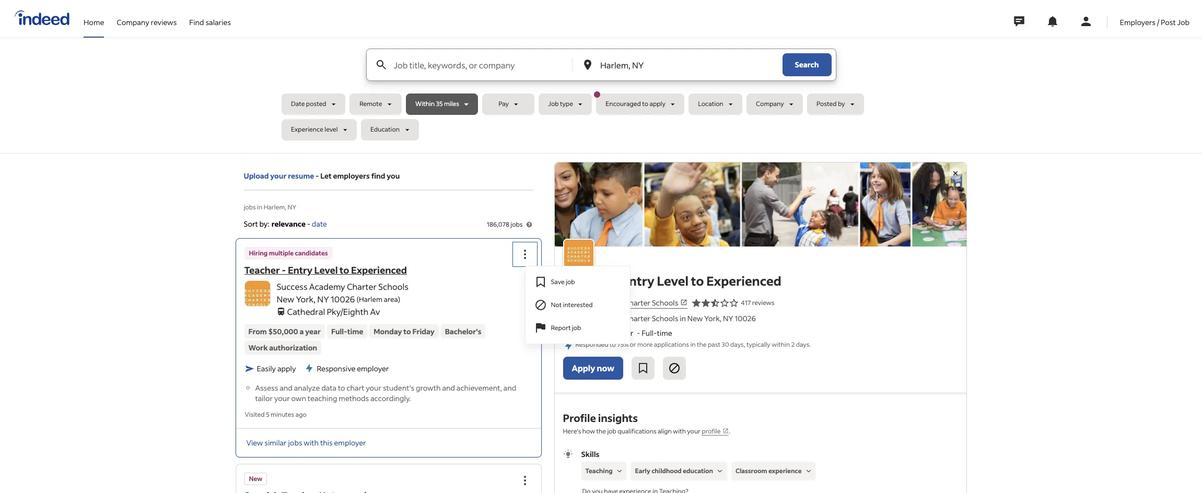 Task type: vqa. For each thing, say whether or not it's contained in the screenshot.
Employers / Post Job Link
yes



Task type: locate. For each thing, give the bounding box(es) containing it.
0 horizontal spatial from
[[248, 327, 267, 337]]

$50,000
[[268, 327, 298, 337], [582, 328, 612, 338]]

type
[[560, 100, 573, 108]]

2 vertical spatial schools
[[652, 313, 678, 323]]

2 horizontal spatial in
[[690, 340, 696, 348]]

not interested image
[[668, 362, 681, 375]]

to right data
[[338, 383, 345, 393]]

0 horizontal spatial job
[[548, 100, 559, 108]]

0 horizontal spatial missing qualification image
[[615, 467, 624, 476]]

jobs left help icon
[[511, 220, 523, 228]]

new up transit information icon
[[277, 294, 294, 305]]

None search field
[[282, 49, 920, 145]]

0 vertical spatial with
[[673, 427, 686, 435]]

date posted button
[[282, 94, 345, 115]]

new down view
[[249, 475, 262, 482]]

job left 'type' on the top
[[548, 100, 559, 108]]

experienced up 417
[[706, 273, 781, 289]]

jobs right similar
[[288, 438, 302, 448]]

2 vertical spatial charter
[[624, 313, 650, 323]]

job right report
[[572, 324, 581, 332]]

0 horizontal spatial and
[[280, 383, 292, 393]]

schools inside success academy charter schools new york, ny 10026 ( harlem area )
[[378, 281, 408, 292]]

find
[[189, 17, 204, 27]]

full-time
[[331, 327, 363, 337]]

by
[[838, 100, 845, 108]]

2 horizontal spatial ny
[[723, 313, 733, 323]]

within 35 miles
[[415, 100, 459, 108]]

2.5 out of 5 stars. link to 417 company reviews (opens in a new tab) image
[[692, 297, 739, 309]]

area
[[384, 295, 398, 304]]

transit information image
[[277, 306, 285, 316]]

job for save job
[[566, 278, 575, 286]]

1 vertical spatial new
[[687, 313, 703, 323]]

to up 2.5 out of 5 stars. link to 417 company reviews (opens in a new tab) image
[[691, 273, 704, 289]]

1 vertical spatial job
[[548, 100, 559, 108]]

account image
[[1080, 15, 1092, 28]]

job right post
[[1177, 17, 1189, 27]]

employer
[[357, 364, 389, 374], [334, 438, 366, 448]]

view
[[246, 438, 263, 448]]

apply
[[572, 363, 595, 374]]

level up success academy charter schools in new york, ny 10026
[[657, 273, 688, 289]]

job
[[1177, 17, 1189, 27], [548, 100, 559, 108]]

missing qualification image inside the early childhood education button
[[715, 467, 725, 476]]

your right "chart"
[[366, 383, 381, 393]]

success for new
[[277, 281, 307, 292]]

1 horizontal spatial level
[[657, 273, 688, 289]]

1 missing qualification image from the left
[[615, 467, 624, 476]]

1 horizontal spatial time
[[657, 328, 672, 338]]

1 horizontal spatial ny
[[317, 294, 329, 305]]

missing qualification image for early childhood education
[[715, 467, 725, 476]]

$50,000 up responded
[[582, 328, 612, 338]]

0 vertical spatial jobs
[[244, 203, 256, 211]]

assess and analyze data to chart your student's growth and achievement, and tailor your own teaching methods accordingly.
[[255, 383, 516, 403]]

year for from $50,000 a year
[[305, 327, 321, 337]]

0 vertical spatial job
[[1177, 17, 1189, 27]]

employers
[[1120, 17, 1156, 27]]

charter up success academy charter schools in new york, ny 10026
[[624, 298, 650, 307]]

2 vertical spatial academy
[[591, 313, 623, 323]]

0 vertical spatial york,
[[296, 294, 316, 305]]

schools up area
[[378, 281, 408, 292]]

close job details image
[[949, 167, 961, 180]]

0 horizontal spatial with
[[304, 438, 319, 448]]

level
[[314, 264, 338, 277], [657, 273, 688, 289]]

10026 down 417
[[735, 313, 756, 323]]

0 vertical spatial charter
[[347, 281, 377, 292]]

apply right encouraged
[[650, 100, 665, 108]]

and
[[280, 383, 292, 393], [442, 383, 455, 393], [503, 383, 516, 393]]

1 horizontal spatial year
[[619, 328, 633, 338]]

0 vertical spatial ny
[[288, 203, 296, 211]]

charter for york,
[[347, 281, 377, 292]]

0 horizontal spatial company
[[117, 17, 149, 27]]

2 missing qualification image from the left
[[715, 467, 725, 476]]

0 vertical spatial the
[[697, 340, 707, 348]]

methods
[[339, 394, 369, 403]]

job inside 'button'
[[572, 324, 581, 332]]

schools up success academy charter schools in new york, ny 10026
[[652, 298, 678, 307]]

upload your resume - let employers find you
[[244, 171, 400, 181]]

and right the growth
[[442, 383, 455, 393]]

charter inside success academy charter schools new york, ny 10026 ( harlem area )
[[347, 281, 377, 292]]

employers
[[333, 171, 370, 181]]

early childhood education
[[635, 467, 713, 475]]

posted
[[817, 100, 837, 108]]

success academy charter schools logo image
[[555, 162, 966, 246], [563, 239, 594, 270]]

charter up (
[[347, 281, 377, 292]]

1 horizontal spatial and
[[442, 383, 455, 393]]

schools for ny
[[652, 313, 678, 323]]

1 vertical spatial with
[[304, 438, 319, 448]]

and right achievement,
[[503, 383, 516, 393]]

relevance
[[271, 219, 306, 229]]

pay button
[[482, 94, 535, 115]]

from for from $50,000 a year
[[248, 327, 267, 337]]

in up responded to 75% or more applications in the past 30 days, typically within 2 days.
[[680, 313, 686, 323]]

and up own
[[280, 383, 292, 393]]

teacher up the interested
[[563, 273, 611, 289]]

2 horizontal spatial jobs
[[511, 220, 523, 228]]

pky/eighth
[[327, 306, 368, 317]]

multiple
[[269, 249, 294, 257]]

harlem,
[[264, 203, 286, 211]]

success right not
[[563, 298, 590, 307]]

0 horizontal spatial a
[[300, 327, 304, 337]]

- left let
[[316, 171, 319, 181]]

- down 'multiple'
[[282, 264, 286, 277]]

1 vertical spatial company
[[756, 100, 784, 108]]

0 vertical spatial company
[[117, 17, 149, 27]]

1 vertical spatial jobs
[[511, 220, 523, 228]]

- up more
[[637, 328, 640, 338]]

hiring multiple candidates
[[249, 249, 328, 257]]

jobs
[[244, 203, 256, 211], [511, 220, 523, 228], [288, 438, 302, 448]]

harlem
[[359, 295, 382, 304]]

post
[[1161, 17, 1176, 27]]

teacher - entry level to experienced
[[244, 264, 407, 277], [563, 273, 781, 289]]

0 vertical spatial reviews
[[151, 17, 177, 27]]

1 horizontal spatial apply
[[650, 100, 665, 108]]

jobs up the "sort"
[[244, 203, 256, 211]]

year for from $50,000 a year - full-time
[[619, 328, 633, 338]]

missing qualification image right teaching
[[615, 467, 624, 476]]

responded
[[575, 340, 608, 348]]

in left harlem,
[[257, 203, 262, 211]]

reviews left find
[[151, 17, 177, 27]]

1 horizontal spatial reviews
[[752, 299, 774, 307]]

1 horizontal spatial teacher - entry level to experienced
[[563, 273, 781, 289]]

1 vertical spatial reviews
[[752, 299, 774, 307]]

0 horizontal spatial in
[[257, 203, 262, 211]]

0 vertical spatial new
[[277, 294, 294, 305]]

pay
[[498, 100, 509, 108]]

experienced up harlem
[[351, 264, 407, 277]]

time up applications
[[657, 328, 672, 338]]

1 horizontal spatial jobs
[[288, 438, 302, 448]]

none search field containing search
[[282, 49, 920, 145]]

10026
[[331, 294, 355, 305], [735, 313, 756, 323]]

date
[[312, 219, 327, 229]]

responsive employer
[[317, 364, 389, 374]]

to up success academy charter schools new york, ny 10026 ( harlem area )
[[340, 264, 349, 277]]

report job
[[551, 324, 581, 332]]

employer up "chart"
[[357, 364, 389, 374]]

entry down candidates
[[288, 264, 312, 277]]

0 horizontal spatial reviews
[[151, 17, 177, 27]]

1 horizontal spatial company
[[756, 100, 784, 108]]

apply right easily
[[277, 363, 296, 373]]

to left "friday"
[[403, 327, 411, 337]]

job type button
[[539, 94, 592, 115]]

0 vertical spatial schools
[[378, 281, 408, 292]]

35
[[436, 100, 443, 108]]

resume
[[288, 171, 314, 181]]

find
[[371, 171, 385, 181]]

schools for 10026
[[378, 281, 408, 292]]

success academy charter schools new york, ny 10026 ( harlem area )
[[277, 281, 408, 305]]

2 and from the left
[[442, 383, 455, 393]]

1 horizontal spatial a
[[613, 328, 617, 338]]

teaching
[[308, 394, 337, 403]]

to inside assess and analyze data to chart your student's growth and achievement, and tailor your own teaching methods accordingly.
[[338, 383, 345, 393]]

1 horizontal spatial $50,000
[[582, 328, 612, 338]]

with
[[673, 427, 686, 435], [304, 438, 319, 448]]

a up authorization
[[300, 327, 304, 337]]

teacher
[[244, 264, 280, 277], [563, 273, 611, 289]]

with right align in the bottom of the page
[[673, 427, 686, 435]]

job right the save
[[566, 278, 575, 286]]

early
[[635, 467, 650, 475]]

company reviews
[[117, 17, 177, 27]]

0 vertical spatial job
[[566, 278, 575, 286]]

0 horizontal spatial the
[[596, 427, 606, 435]]

full- up more
[[642, 328, 657, 338]]

growth
[[416, 383, 441, 393]]

typically
[[746, 340, 770, 348]]

teacher - entry level to experienced down candidates
[[244, 264, 407, 277]]

0 vertical spatial success
[[277, 281, 307, 292]]

a up 75%
[[613, 328, 617, 338]]

Edit location text field
[[598, 49, 761, 80]]

0 horizontal spatial level
[[314, 264, 338, 277]]

year down cathedral at the bottom left of the page
[[305, 327, 321, 337]]

full-
[[331, 327, 347, 337], [642, 328, 657, 338]]

0 horizontal spatial $50,000
[[268, 327, 298, 337]]

the
[[697, 340, 707, 348], [596, 427, 606, 435]]

home
[[84, 17, 104, 27]]

0 horizontal spatial york,
[[296, 294, 316, 305]]

job down the insights
[[607, 427, 616, 435]]

success up transit information icon
[[277, 281, 307, 292]]

entry up success academy charter schools link
[[621, 273, 654, 289]]

job inside "button"
[[566, 278, 575, 286]]

from $50,000 a year
[[248, 327, 321, 337]]

75%
[[617, 340, 629, 348]]

teacher - entry level to experienced up success academy charter schools in new york, ny 10026
[[563, 273, 781, 289]]

miles
[[444, 100, 459, 108]]

1 vertical spatial 10026
[[735, 313, 756, 323]]

teacher down hiring
[[244, 264, 280, 277]]

teaching button
[[581, 462, 627, 481]]

charter down success academy charter schools link
[[624, 313, 650, 323]]

this
[[320, 438, 333, 448]]

1 horizontal spatial with
[[673, 427, 686, 435]]

2 vertical spatial success
[[563, 313, 590, 323]]

0 horizontal spatial 10026
[[331, 294, 355, 305]]

1 horizontal spatial teacher
[[563, 273, 611, 289]]

0 vertical spatial 10026
[[331, 294, 355, 305]]

1 vertical spatial schools
[[652, 298, 678, 307]]

2 horizontal spatial and
[[503, 383, 516, 393]]

york, inside success academy charter schools new york, ny 10026 ( harlem area )
[[296, 294, 316, 305]]

$50,000 for from $50,000 a year - full-time
[[582, 328, 612, 338]]

reviews right 417
[[752, 299, 774, 307]]

0 horizontal spatial apply
[[277, 363, 296, 373]]

new down 2.5 out of 5 stars. link to 417 company reviews (opens in a new tab) image
[[687, 313, 703, 323]]

1 horizontal spatial job
[[1177, 17, 1189, 27]]

the left past on the bottom right of page
[[697, 340, 707, 348]]

remote button
[[350, 94, 402, 115]]

- left date
[[307, 219, 310, 229]]

missing qualification image
[[615, 467, 624, 476], [715, 467, 725, 476]]

to left 75%
[[610, 340, 616, 348]]

186,078
[[487, 220, 509, 228]]

1 horizontal spatial missing qualification image
[[715, 467, 725, 476]]

missing qualification image right education
[[715, 467, 725, 476]]

insights
[[598, 411, 638, 425]]

success inside success academy charter schools new york, ny 10026 ( harlem area )
[[277, 281, 307, 292]]

0 vertical spatial academy
[[309, 281, 345, 292]]

missing qualification image inside teaching button
[[615, 467, 624, 476]]

2 vertical spatial new
[[249, 475, 262, 482]]

0 vertical spatial apply
[[650, 100, 665, 108]]

tailor
[[255, 394, 273, 403]]

/
[[1157, 17, 1159, 27]]

encouraged
[[606, 100, 641, 108]]

company inside popup button
[[756, 100, 784, 108]]

1 vertical spatial ny
[[317, 294, 329, 305]]

to inside popup button
[[642, 100, 648, 108]]

$50,000 up work authorization
[[268, 327, 298, 337]]

reviews for 417 reviews
[[752, 299, 774, 307]]

experienced
[[351, 264, 407, 277], [706, 273, 781, 289]]

0 horizontal spatial year
[[305, 327, 321, 337]]

year up 75%
[[619, 328, 633, 338]]

10026 inside success academy charter schools new york, ny 10026 ( harlem area )
[[331, 294, 355, 305]]

company button
[[747, 94, 803, 115]]

time down pky/eighth on the bottom
[[347, 327, 363, 337]]

to
[[642, 100, 648, 108], [340, 264, 349, 277], [691, 273, 704, 289], [403, 327, 411, 337], [610, 340, 616, 348], [338, 383, 345, 393]]

days,
[[730, 340, 745, 348]]

success down the interested
[[563, 313, 590, 323]]

within 35 miles button
[[406, 94, 478, 115]]

company for company reviews
[[117, 17, 149, 27]]

ny right harlem,
[[288, 203, 296, 211]]

notifications unread count 0 image
[[1046, 15, 1059, 28]]

chart
[[347, 383, 364, 393]]

1 vertical spatial success
[[563, 298, 590, 307]]

10026 up pky/eighth on the bottom
[[331, 294, 355, 305]]

level
[[325, 126, 338, 133]]

save this job image
[[637, 362, 649, 375]]

1 horizontal spatial new
[[277, 294, 294, 305]]

applications
[[654, 340, 689, 348]]

job actions image
[[518, 248, 531, 261]]

1 horizontal spatial full-
[[642, 328, 657, 338]]

academy inside success academy charter schools new york, ny 10026 ( harlem area )
[[309, 281, 345, 292]]

ny up cathedral pky/eighth av
[[317, 294, 329, 305]]

charter for new
[[624, 313, 650, 323]]

full- down cathedral pky/eighth av
[[331, 327, 347, 337]]

with left this
[[304, 438, 319, 448]]

0 horizontal spatial teacher
[[244, 264, 280, 277]]

2 vertical spatial job
[[607, 427, 616, 435]]

your right 'upload'
[[270, 171, 286, 181]]

the right how
[[596, 427, 606, 435]]

417 reviews
[[741, 299, 774, 307]]

0 vertical spatial in
[[257, 203, 262, 211]]

from up work
[[248, 327, 267, 337]]

employer right this
[[334, 438, 366, 448]]

year
[[305, 327, 321, 337], [619, 328, 633, 338]]

1 horizontal spatial york,
[[704, 313, 721, 323]]

1 horizontal spatial from
[[563, 328, 581, 338]]

1 vertical spatial job
[[572, 324, 581, 332]]

from up responded
[[563, 328, 581, 338]]

0 horizontal spatial teacher - entry level to experienced
[[244, 264, 407, 277]]

1 vertical spatial in
[[680, 313, 686, 323]]

schools up applications
[[652, 313, 678, 323]]

find salaries
[[189, 17, 231, 27]]

417
[[741, 299, 751, 307]]

ny down 2.5 out of 5 stars. link to 417 company reviews (opens in a new tab) image
[[723, 313, 733, 323]]

0 horizontal spatial experienced
[[351, 264, 407, 277]]

level down candidates
[[314, 264, 338, 277]]

york, up cathedral at the bottom left of the page
[[296, 294, 316, 305]]

analyze
[[294, 383, 320, 393]]

york, down 2.5 out of 5 stars. link to 417 company reviews (opens in a new tab) image
[[704, 313, 721, 323]]

to right encouraged
[[642, 100, 648, 108]]

in left past on the bottom right of page
[[690, 340, 696, 348]]



Task type: describe. For each thing, give the bounding box(es) containing it.
success inside success academy charter schools link
[[563, 298, 590, 307]]

reviews for company reviews
[[151, 17, 177, 27]]

your left profile
[[687, 427, 700, 435]]

2 vertical spatial ny
[[723, 313, 733, 323]]

2 vertical spatial in
[[690, 340, 696, 348]]

2 horizontal spatial new
[[687, 313, 703, 323]]

ago
[[296, 411, 307, 419]]

success academy charter schools
[[563, 298, 678, 307]]

0 horizontal spatial time
[[347, 327, 363, 337]]

from $50,000 a year - full-time
[[563, 328, 672, 338]]

1 horizontal spatial in
[[680, 313, 686, 323]]

missing qualification image for teaching
[[615, 467, 624, 476]]

easily apply
[[257, 363, 296, 373]]

remote
[[359, 100, 382, 108]]

achievement,
[[456, 383, 502, 393]]

success academy charter schools link
[[563, 297, 688, 309]]

academy for in
[[591, 313, 623, 323]]

date posted
[[291, 100, 326, 108]]

your up minutes
[[274, 394, 290, 403]]

job inside dropdown button
[[548, 100, 559, 108]]

assess
[[255, 383, 278, 393]]

apply inside popup button
[[650, 100, 665, 108]]

bachelor's
[[445, 327, 481, 337]]

a for from $50,000 a year - full-time
[[613, 328, 617, 338]]

within
[[772, 340, 790, 348]]

1 and from the left
[[280, 383, 292, 393]]

company logo image
[[241, 281, 274, 315]]

work
[[248, 343, 268, 353]]

view similar jobs with this employer link
[[246, 438, 366, 448]]

5
[[266, 411, 269, 419]]

date
[[291, 100, 305, 108]]

save
[[551, 278, 565, 286]]

posted by button
[[807, 94, 864, 115]]

apply now button
[[563, 357, 623, 380]]

encouraged to apply button
[[594, 91, 684, 115]]

3 and from the left
[[503, 383, 516, 393]]

ny inside success academy charter schools new york, ny 10026 ( harlem area )
[[317, 294, 329, 305]]

help icon image
[[525, 220, 533, 229]]

1 vertical spatial the
[[596, 427, 606, 435]]

data
[[321, 383, 336, 393]]

1 horizontal spatial entry
[[621, 273, 654, 289]]

missing qualification image
[[804, 467, 813, 476]]

days.
[[796, 340, 811, 348]]

candidates
[[295, 249, 328, 257]]

job for report job
[[572, 324, 581, 332]]

new inside success academy charter schools new york, ny 10026 ( harlem area )
[[277, 294, 294, 305]]

hiring
[[249, 249, 268, 257]]

upload your resume link
[[244, 170, 314, 181]]

186,078 jobs
[[487, 220, 523, 228]]

company reviews link
[[117, 0, 177, 36]]

(
[[357, 295, 359, 304]]

posted
[[306, 100, 326, 108]]

sort by: relevance - date
[[244, 219, 327, 229]]

more
[[637, 340, 653, 348]]

classroom experience button
[[731, 462, 816, 481]]

skills
[[581, 449, 599, 459]]

a for from $50,000 a year
[[300, 327, 304, 337]]

academy for new
[[309, 281, 345, 292]]

1 horizontal spatial experienced
[[706, 273, 781, 289]]

search: Job title, keywords, or company text field
[[392, 49, 571, 80]]

2 vertical spatial jobs
[[288, 438, 302, 448]]

date link
[[312, 219, 327, 229]]

qualifications
[[618, 427, 656, 435]]

$50,000 for from $50,000 a year
[[268, 327, 298, 337]]

here's how the job qualifications align with your
[[563, 427, 702, 435]]

view similar jobs with this employer
[[246, 438, 366, 448]]

monday
[[374, 327, 402, 337]]

classroom experience
[[735, 467, 802, 475]]

0 horizontal spatial full-
[[331, 327, 347, 337]]

report job button
[[526, 317, 629, 340]]

teacher - entry level to experienced group
[[513, 243, 630, 344]]

how
[[582, 427, 595, 435]]

1 vertical spatial apply
[[277, 363, 296, 373]]

authorization
[[269, 343, 317, 353]]

location button
[[689, 94, 742, 115]]

from for from $50,000 a year - full-time
[[563, 328, 581, 338]]

)
[[398, 295, 400, 304]]

job actions menu is collapsed image
[[518, 474, 531, 487]]

1 vertical spatial employer
[[334, 438, 366, 448]]

apply now
[[572, 363, 614, 374]]

sort
[[244, 219, 258, 229]]

- up success academy charter schools
[[613, 273, 619, 289]]

interested
[[563, 301, 593, 309]]

easily
[[257, 363, 276, 373]]

success for in
[[563, 313, 590, 323]]

0 horizontal spatial entry
[[288, 264, 312, 277]]

work authorization
[[248, 343, 317, 353]]

upload
[[244, 171, 269, 181]]

or
[[630, 340, 636, 348]]

profile insights
[[563, 411, 638, 425]]

location
[[698, 100, 723, 108]]

minutes
[[271, 411, 294, 419]]

1 vertical spatial academy
[[591, 298, 623, 307]]

messages unread count 0 image
[[1012, 11, 1026, 32]]

1 vertical spatial charter
[[624, 298, 650, 307]]

friday
[[412, 327, 435, 337]]

early childhood education button
[[631, 462, 727, 481]]

teaching
[[585, 467, 613, 475]]

past
[[708, 340, 720, 348]]

let
[[320, 171, 332, 181]]

encouraged to apply
[[606, 100, 665, 108]]

1 horizontal spatial the
[[697, 340, 707, 348]]

0 horizontal spatial ny
[[288, 203, 296, 211]]

visited 5 minutes ago
[[245, 411, 307, 419]]

1 vertical spatial york,
[[704, 313, 721, 323]]

0 horizontal spatial new
[[249, 475, 262, 482]]

company for company
[[756, 100, 784, 108]]

30
[[722, 340, 729, 348]]

monday to friday
[[374, 327, 435, 337]]

0 horizontal spatial jobs
[[244, 203, 256, 211]]

av
[[370, 306, 380, 317]]

success academy charter schools in new york, ny 10026
[[563, 313, 756, 323]]

0 vertical spatial employer
[[357, 364, 389, 374]]

employers / post job link
[[1120, 0, 1189, 36]]

visited
[[245, 411, 265, 419]]

1 horizontal spatial 10026
[[735, 313, 756, 323]]

you
[[387, 171, 400, 181]]

within
[[415, 100, 435, 108]]

experience level
[[291, 126, 338, 133]]



